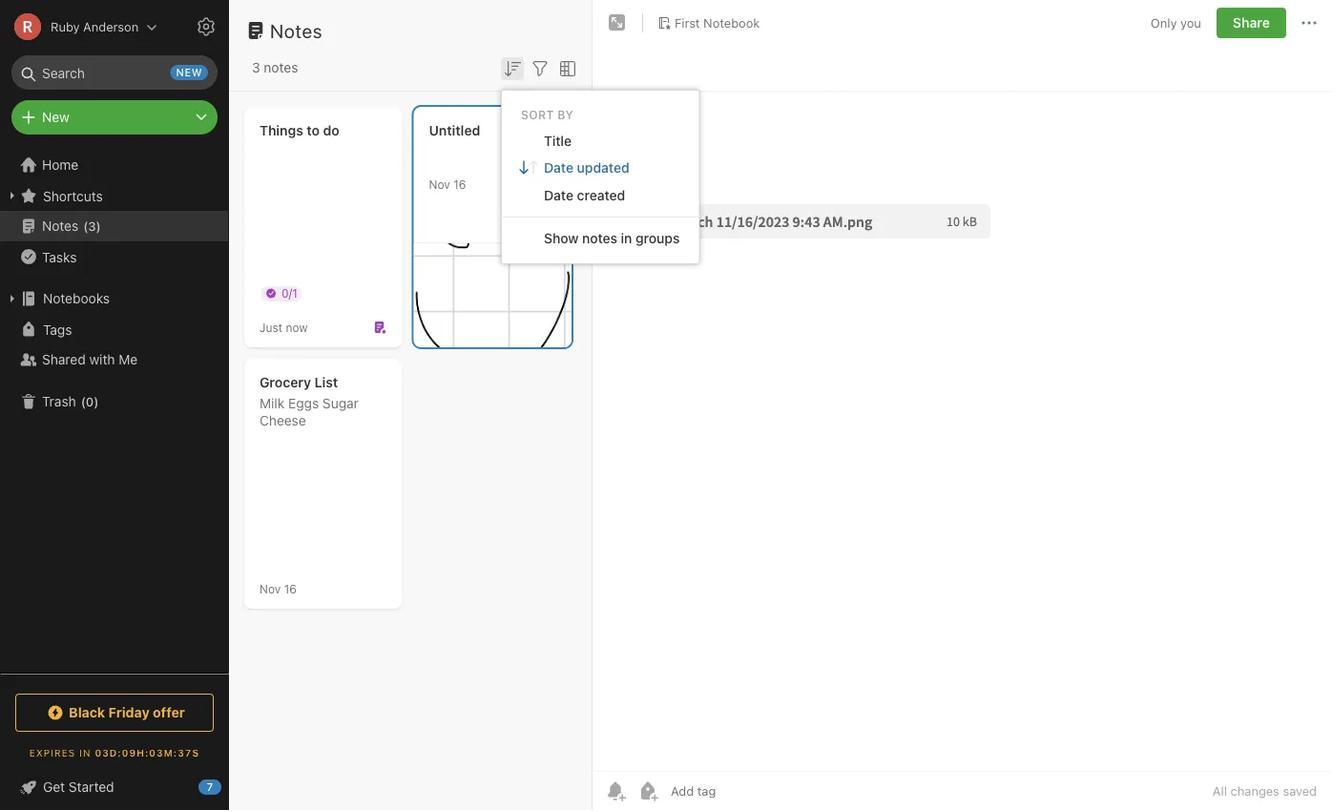 Task type: describe. For each thing, give the bounding box(es) containing it.
tasks
[[42, 249, 77, 265]]

new
[[176, 66, 202, 79]]

friday
[[108, 705, 150, 721]]

expand notebooks image
[[5, 291, 20, 306]]

date updated
[[544, 160, 630, 175]]

thumbnail image
[[414, 243, 572, 348]]

anderson
[[83, 20, 139, 34]]

3 inside notes ( 3 )
[[88, 219, 96, 233]]

date for date updated
[[544, 160, 574, 175]]

ruby
[[51, 20, 80, 34]]

0
[[86, 395, 94, 409]]

tasks button
[[0, 242, 228, 272]]

add tag image
[[637, 780, 660, 803]]

3 notes
[[252, 60, 298, 75]]

offer
[[153, 705, 185, 721]]

in
[[79, 748, 91, 758]]

ruby anderson
[[51, 20, 139, 34]]

shared with me
[[42, 352, 138, 368]]

1 vertical spatial 16
[[284, 582, 297, 596]]

home link
[[0, 150, 229, 180]]

settings image
[[195, 15, 218, 38]]

things
[[260, 123, 303, 138]]

notes ( 3 )
[[42, 218, 101, 234]]

new search field
[[25, 55, 208, 90]]

expand note image
[[606, 11, 629, 34]]

tags button
[[0, 314, 228, 345]]

notes for notes ( 3 )
[[42, 218, 79, 234]]

with
[[89, 352, 115, 368]]

new button
[[11, 100, 218, 135]]

in
[[621, 230, 632, 246]]

only you
[[1151, 16, 1202, 30]]

changes
[[1231, 784, 1280, 799]]

( for notes
[[83, 219, 88, 233]]

03d:09h:03m:37s
[[95, 748, 200, 758]]

shortcuts
[[43, 188, 103, 204]]

click to collapse image
[[222, 775, 236, 798]]

now
[[286, 321, 308, 334]]

show
[[544, 230, 579, 246]]

get
[[43, 780, 65, 795]]

title
[[544, 132, 572, 148]]

first
[[675, 15, 700, 30]]

show notes in groups
[[544, 230, 680, 246]]

new
[[42, 109, 69, 125]]

0 vertical spatial 16
[[454, 178, 466, 191]]

date updated link
[[502, 154, 699, 181]]

all
[[1213, 784, 1228, 799]]

first notebook
[[675, 15, 760, 30]]

Add tag field
[[669, 783, 812, 800]]

just now
[[260, 321, 308, 334]]

started
[[69, 780, 114, 795]]

tags
[[43, 321, 72, 337]]

me
[[119, 352, 138, 368]]

View options field
[[552, 55, 579, 80]]

date created link
[[502, 181, 699, 208]]

just
[[260, 321, 283, 334]]

date for date created
[[544, 187, 574, 203]]

add filters image
[[529, 57, 552, 80]]

( for trash
[[81, 395, 86, 409]]

1 vertical spatial nov
[[260, 582, 281, 596]]

groups
[[636, 230, 680, 246]]

only
[[1151, 16, 1178, 30]]

notebook
[[704, 15, 760, 30]]

more actions image
[[1298, 11, 1321, 34]]

first notebook button
[[651, 10, 767, 36]]

notebooks
[[43, 291, 110, 306]]

0/1
[[282, 286, 298, 300]]

3 inside note list element
[[252, 60, 260, 75]]

date created
[[544, 187, 626, 203]]

1 vertical spatial nov 16
[[260, 582, 297, 596]]

0 vertical spatial nov
[[429, 178, 450, 191]]

expires
[[29, 748, 76, 758]]



Task type: locate. For each thing, give the bounding box(es) containing it.
notes
[[270, 19, 323, 42], [42, 218, 79, 234]]

1 horizontal spatial nov
[[429, 178, 450, 191]]

16
[[454, 178, 466, 191], [284, 582, 297, 596]]

note window element
[[593, 0, 1333, 811]]

tree containing home
[[0, 150, 229, 673]]

sugar
[[323, 396, 359, 411]]

notes inside note list element
[[264, 60, 298, 75]]

1 date from the top
[[544, 160, 574, 175]]

0 vertical spatial 3
[[252, 60, 260, 75]]

) inside trash ( 0 )
[[94, 395, 99, 409]]

Sort options field
[[501, 55, 524, 80]]

notes left 'in'
[[582, 230, 618, 246]]

0 horizontal spatial notes
[[42, 218, 79, 234]]

grocery
[[260, 375, 311, 390]]

list
[[315, 375, 338, 390]]

date down date updated at the left top of page
[[544, 187, 574, 203]]

notes inside 'show notes in groups' link
[[582, 230, 618, 246]]

notebooks link
[[0, 284, 228, 314]]

) down shortcuts button
[[96, 219, 101, 233]]

( inside notes ( 3 )
[[83, 219, 88, 233]]

by
[[558, 108, 574, 121]]

tree
[[0, 150, 229, 673]]

0 horizontal spatial notes
[[264, 60, 298, 75]]

1 horizontal spatial 3
[[252, 60, 260, 75]]

notes up things
[[264, 60, 298, 75]]

share
[[1233, 15, 1271, 31]]

black
[[69, 705, 105, 721]]

black friday offer
[[69, 705, 185, 721]]

( right trash
[[81, 395, 86, 409]]

1 vertical spatial notes
[[42, 218, 79, 234]]

0 horizontal spatial 3
[[88, 219, 96, 233]]

(
[[83, 219, 88, 233], [81, 395, 86, 409]]

3 right new
[[252, 60, 260, 75]]

notes for show
[[582, 230, 618, 246]]

1 vertical spatial notes
[[582, 230, 618, 246]]

1 horizontal spatial notes
[[582, 230, 618, 246]]

notes inside note list element
[[270, 19, 323, 42]]

( down shortcuts
[[83, 219, 88, 233]]

0 vertical spatial (
[[83, 219, 88, 233]]

you
[[1181, 16, 1202, 30]]

0 horizontal spatial nov
[[260, 582, 281, 596]]

expires in 03d:09h:03m:37s
[[29, 748, 200, 758]]

to
[[307, 123, 320, 138]]

home
[[42, 157, 79, 173]]

0 vertical spatial date
[[544, 160, 574, 175]]

share button
[[1217, 8, 1287, 38]]

0 vertical spatial notes
[[264, 60, 298, 75]]

1 horizontal spatial 16
[[454, 178, 466, 191]]

shortcuts button
[[0, 180, 228, 211]]

0 horizontal spatial nov 16
[[260, 582, 297, 596]]

1 horizontal spatial notes
[[270, 19, 323, 42]]

Help and Learning task checklist field
[[0, 772, 229, 803]]

Account field
[[0, 8, 158, 46]]

2 date from the top
[[544, 187, 574, 203]]

) for trash
[[94, 395, 99, 409]]

0 horizontal spatial 16
[[284, 582, 297, 596]]

dropdown list menu
[[502, 127, 699, 252]]

notes for 3
[[264, 60, 298, 75]]

all changes saved
[[1213, 784, 1317, 799]]

notes inside tree
[[42, 218, 79, 234]]

0 vertical spatial )
[[96, 219, 101, 233]]

created
[[577, 187, 626, 203]]

trash ( 0 )
[[42, 394, 99, 410]]

1 horizontal spatial nov 16
[[429, 178, 466, 191]]

title link
[[502, 127, 699, 154]]

date down title
[[544, 160, 574, 175]]

black friday offer button
[[15, 694, 214, 732]]

notes
[[264, 60, 298, 75], [582, 230, 618, 246]]

date
[[544, 160, 574, 175], [544, 187, 574, 203]]

grocery list milk eggs sugar cheese
[[260, 375, 359, 429]]

1 vertical spatial )
[[94, 395, 99, 409]]

Search text field
[[25, 55, 204, 90]]

eggs
[[288, 396, 319, 411]]

things to do
[[260, 123, 340, 138]]

Add filters field
[[529, 55, 552, 80]]

saved
[[1284, 784, 1317, 799]]

cheese
[[260, 413, 306, 429]]

milk
[[260, 396, 285, 411]]

7
[[207, 781, 213, 794]]

nov
[[429, 178, 450, 191], [260, 582, 281, 596]]

get started
[[43, 780, 114, 795]]

Note Editor text field
[[593, 92, 1333, 771]]

untitled
[[429, 123, 481, 138]]

More actions field
[[1298, 8, 1321, 38]]

shared with me link
[[0, 345, 228, 375]]

shared
[[42, 352, 86, 368]]

sort by
[[521, 108, 574, 121]]

updated
[[577, 160, 630, 175]]

sort
[[521, 108, 554, 121]]

add a reminder image
[[604, 780, 627, 803]]

notes for notes
[[270, 19, 323, 42]]

( inside trash ( 0 )
[[81, 395, 86, 409]]

nov 16
[[429, 178, 466, 191], [260, 582, 297, 596]]

1 vertical spatial 3
[[88, 219, 96, 233]]

0 vertical spatial notes
[[270, 19, 323, 42]]

trash
[[42, 394, 76, 410]]

1 vertical spatial date
[[544, 187, 574, 203]]

) for notes
[[96, 219, 101, 233]]

0 vertical spatial nov 16
[[429, 178, 466, 191]]

)
[[96, 219, 101, 233], [94, 395, 99, 409]]

3
[[252, 60, 260, 75], [88, 219, 96, 233]]

) right trash
[[94, 395, 99, 409]]

do
[[323, 123, 340, 138]]

1 vertical spatial (
[[81, 395, 86, 409]]

show notes in groups link
[[502, 225, 699, 252]]

note list element
[[229, 0, 593, 811]]

) inside notes ( 3 )
[[96, 219, 101, 233]]

notes up tasks
[[42, 218, 79, 234]]

3 down shortcuts
[[88, 219, 96, 233]]

notes up the 3 notes
[[270, 19, 323, 42]]



Task type: vqa. For each thing, say whether or not it's contained in the screenshot.
Sort
yes



